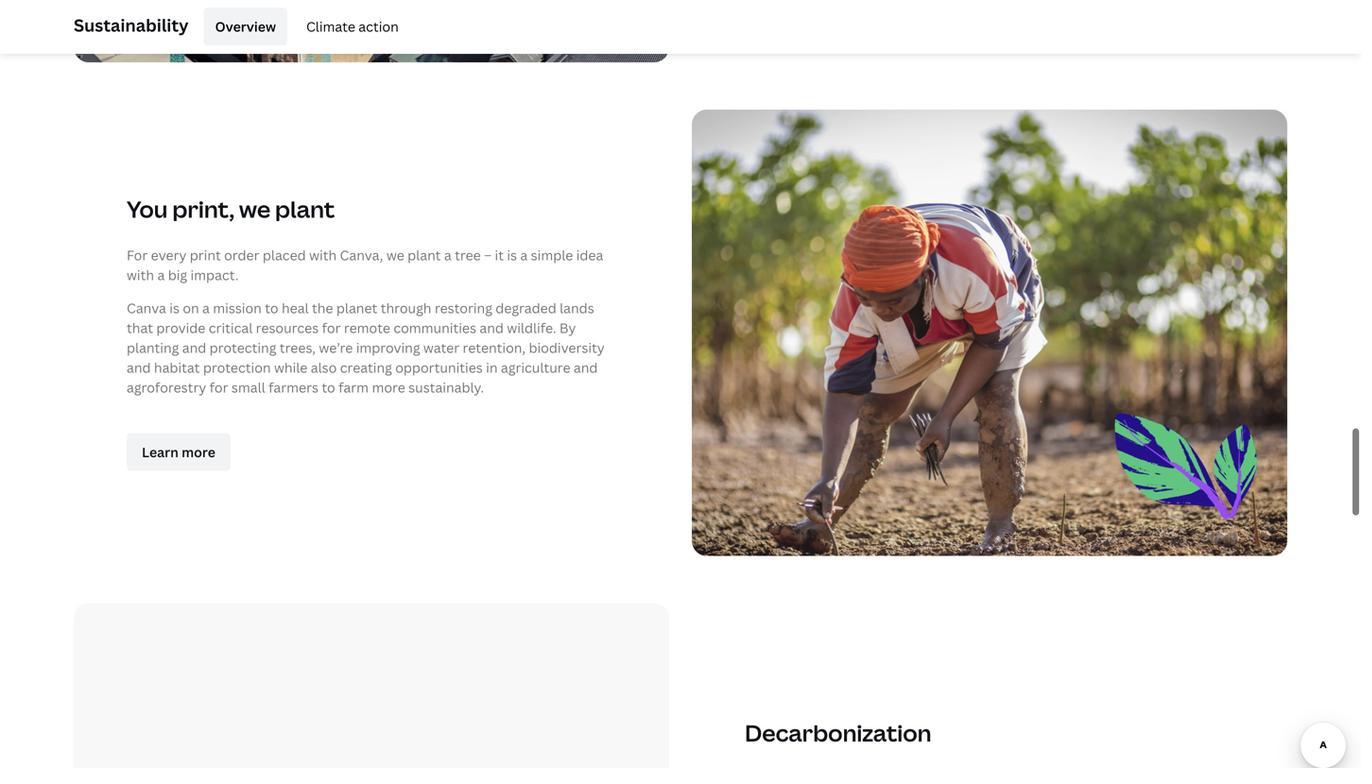 Task type: locate. For each thing, give the bounding box(es) containing it.
habitat
[[154, 359, 200, 377]]

0 vertical spatial we
[[239, 194, 271, 225]]

agriculture
[[501, 359, 571, 377]]

action
[[359, 17, 399, 35]]

we
[[239, 194, 271, 225], [387, 246, 405, 264]]

to
[[265, 299, 279, 317], [322, 379, 335, 397]]

0 vertical spatial is
[[507, 246, 517, 264]]

plant
[[275, 194, 335, 225], [408, 246, 441, 264]]

with down for
[[127, 266, 154, 284]]

0 vertical spatial plant
[[275, 194, 335, 225]]

overview link
[[204, 8, 287, 45]]

0 vertical spatial more
[[372, 379, 405, 397]]

retention,
[[463, 339, 526, 357]]

menu bar containing overview
[[196, 8, 410, 45]]

sustainability
[[74, 14, 189, 37]]

for every print order placed with canva, we plant a tree – it is a simple idea with a big impact.
[[127, 246, 604, 284]]

more right learn
[[182, 443, 215, 461]]

to down 'also'
[[322, 379, 335, 397]]

is right it
[[507, 246, 517, 264]]

0 horizontal spatial for
[[210, 379, 228, 397]]

the
[[312, 299, 333, 317]]

1 horizontal spatial for
[[322, 319, 341, 337]]

is left the on
[[170, 299, 180, 317]]

and down planting
[[127, 359, 151, 377]]

a right the on
[[202, 299, 210, 317]]

with right the placed on the left top of the page
[[309, 246, 337, 264]]

by
[[560, 319, 576, 337]]

a left big on the left of page
[[157, 266, 165, 284]]

degraded
[[496, 299, 557, 317]]

0 horizontal spatial is
[[170, 299, 180, 317]]

1 vertical spatial we
[[387, 246, 405, 264]]

0 vertical spatial for
[[322, 319, 341, 337]]

for up we're
[[322, 319, 341, 337]]

more down creating
[[372, 379, 405, 397]]

heal
[[282, 299, 309, 317]]

climate
[[306, 17, 355, 35]]

more inside canva is on a mission to heal the planet through restoring degraded lands that provide critical resources for remote communities and wildlife. by planting and protecting trees, we're improving water retention, biodiversity and habitat protection while also creating opportunities in agriculture and agroforestry for small farmers to farm more sustainably.
[[372, 379, 405, 397]]

we right canva,
[[387, 246, 405, 264]]

1 vertical spatial plant
[[408, 246, 441, 264]]

1 horizontal spatial with
[[309, 246, 337, 264]]

1 vertical spatial to
[[322, 379, 335, 397]]

tree
[[455, 246, 481, 264]]

for down the protection
[[210, 379, 228, 397]]

0 horizontal spatial we
[[239, 194, 271, 225]]

that
[[127, 319, 153, 337]]

0 horizontal spatial to
[[265, 299, 279, 317]]

print,
[[172, 194, 235, 225]]

more
[[372, 379, 405, 397], [182, 443, 215, 461]]

0 horizontal spatial with
[[127, 266, 154, 284]]

canva is on a mission to heal the planet through restoring degraded lands that provide critical resources for remote communities and wildlife. by planting and protecting trees, we're improving water retention, biodiversity and habitat protection while also creating opportunities in agriculture and agroforestry for small farmers to farm more sustainably.
[[127, 299, 605, 397]]

1 vertical spatial with
[[127, 266, 154, 284]]

we're
[[319, 339, 353, 357]]

plant up the placed on the left top of the page
[[275, 194, 335, 225]]

0 vertical spatial with
[[309, 246, 337, 264]]

with
[[309, 246, 337, 264], [127, 266, 154, 284]]

every
[[151, 246, 187, 264]]

we up order
[[239, 194, 271, 225]]

is
[[507, 246, 517, 264], [170, 299, 180, 317]]

placed
[[263, 246, 306, 264]]

improving
[[356, 339, 420, 357]]

menu bar
[[196, 8, 410, 45]]

a right it
[[520, 246, 528, 264]]

you
[[127, 194, 168, 225]]

plant left tree
[[408, 246, 441, 264]]

plant inside for every print order placed with canva, we plant a tree – it is a simple idea with a big impact.
[[408, 246, 441, 264]]

and
[[480, 319, 504, 337], [182, 339, 206, 357], [127, 359, 151, 377], [574, 359, 598, 377]]

decarbonization
[[745, 718, 932, 749]]

0 horizontal spatial more
[[182, 443, 215, 461]]

planet
[[337, 299, 378, 317]]

critical
[[209, 319, 253, 337]]

a
[[444, 246, 452, 264], [520, 246, 528, 264], [157, 266, 165, 284], [202, 299, 210, 317]]

1 vertical spatial is
[[170, 299, 180, 317]]

lands
[[560, 299, 595, 317]]

big
[[168, 266, 187, 284]]

climate action
[[306, 17, 399, 35]]

0 vertical spatial to
[[265, 299, 279, 317]]

is inside for every print order placed with canva, we plant a tree – it is a simple idea with a big impact.
[[507, 246, 517, 264]]

1 horizontal spatial plant
[[408, 246, 441, 264]]

1 vertical spatial more
[[182, 443, 215, 461]]

to left heal
[[265, 299, 279, 317]]

for
[[322, 319, 341, 337], [210, 379, 228, 397]]

1 horizontal spatial we
[[387, 246, 405, 264]]

1 horizontal spatial more
[[372, 379, 405, 397]]

and up retention,
[[480, 319, 504, 337]]

mission
[[213, 299, 262, 317]]

1 horizontal spatial is
[[507, 246, 517, 264]]



Task type: vqa. For each thing, say whether or not it's contained in the screenshot.
Translate to the middle
no



Task type: describe. For each thing, give the bounding box(es) containing it.
farmers
[[269, 379, 319, 397]]

agroforestry
[[127, 379, 206, 397]]

communities
[[394, 319, 477, 337]]

trees,
[[280, 339, 316, 357]]

canva,
[[340, 246, 383, 264]]

canva
[[127, 299, 166, 317]]

provide
[[156, 319, 206, 337]]

remote
[[344, 319, 390, 337]]

and down biodiversity
[[574, 359, 598, 377]]

sustainably.
[[409, 379, 484, 397]]

1 horizontal spatial to
[[322, 379, 335, 397]]

through
[[381, 299, 432, 317]]

also
[[311, 359, 337, 377]]

a left tree
[[444, 246, 452, 264]]

resources
[[256, 319, 319, 337]]

creating
[[340, 359, 392, 377]]

water
[[424, 339, 460, 357]]

opportunities
[[395, 359, 483, 377]]

for
[[127, 246, 148, 264]]

farm
[[339, 379, 369, 397]]

is inside canva is on a mission to heal the planet through restoring degraded lands that provide critical resources for remote communities and wildlife. by planting and protecting trees, we're improving water retention, biodiversity and habitat protection while also creating opportunities in agriculture and agroforestry for small farmers to farm more sustainably.
[[170, 299, 180, 317]]

wildlife.
[[507, 319, 556, 337]]

protection
[[203, 359, 271, 377]]

a inside canva is on a mission to heal the planet through restoring degraded lands that provide critical resources for remote communities and wildlife. by planting and protecting trees, we're improving water retention, biodiversity and habitat protection while also creating opportunities in agriculture and agroforestry for small farmers to farm more sustainably.
[[202, 299, 210, 317]]

order
[[224, 246, 260, 264]]

overview
[[215, 17, 276, 35]]

biodiversity
[[529, 339, 605, 357]]

restoring
[[435, 299, 493, 317]]

small
[[232, 379, 265, 397]]

girl planting seeds image
[[692, 110, 1288, 557]]

–
[[484, 246, 492, 264]]

climate action link
[[295, 8, 410, 45]]

it
[[495, 246, 504, 264]]

and down the provide
[[182, 339, 206, 357]]

1 vertical spatial for
[[210, 379, 228, 397]]

0 horizontal spatial plant
[[275, 194, 335, 225]]

learn more
[[142, 443, 215, 461]]

you print, we plant
[[127, 194, 335, 225]]

protecting
[[210, 339, 277, 357]]

learn
[[142, 443, 179, 461]]

while
[[274, 359, 308, 377]]

simple
[[531, 246, 573, 264]]

in
[[486, 359, 498, 377]]

we inside for every print order placed with canva, we plant a tree – it is a simple idea with a big impact.
[[387, 246, 405, 264]]

on
[[183, 299, 199, 317]]

impact.
[[191, 266, 239, 284]]

idea
[[577, 246, 604, 264]]

print
[[190, 246, 221, 264]]

learn more link
[[127, 434, 231, 471]]

planting
[[127, 339, 179, 357]]



